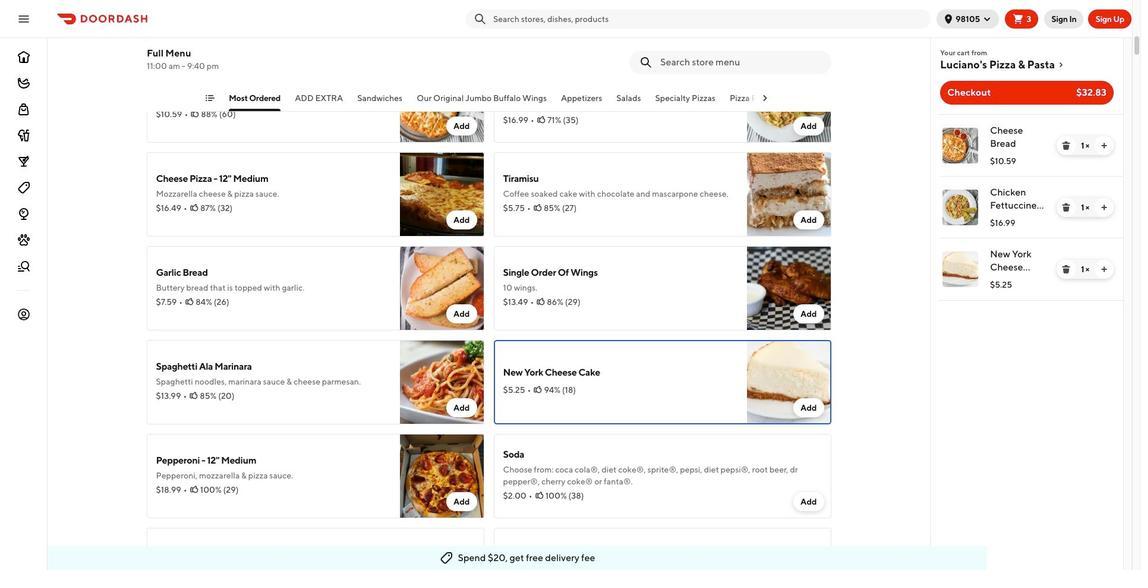 Task type: vqa. For each thing, say whether or not it's contained in the screenshot.
second Next button of carousel image from the bottom of the page
no



Task type: locate. For each thing, give the bounding box(es) containing it.
1 vertical spatial add one to cart image
[[1100, 265, 1110, 274]]

new york cheese cake image
[[943, 252, 979, 287], [747, 340, 832, 425]]

2 vertical spatial remove item from cart image
[[1062, 265, 1072, 274]]

1 add one to cart image from the top
[[1100, 203, 1110, 212]]

add one to cart image for second remove item from cart image
[[1100, 203, 1110, 212]]

1 vertical spatial chicken fettuccine alfredo image
[[943, 190, 979, 225]]

0 vertical spatial add one to cart image
[[1100, 203, 1110, 212]]

add one to cart image for first remove item from cart image from the bottom of the page
[[1100, 265, 1110, 274]]

add one to cart image
[[1100, 203, 1110, 212], [1100, 265, 1110, 274]]

cheese bread image
[[400, 58, 484, 143], [943, 128, 979, 164]]

1 vertical spatial remove item from cart image
[[1062, 203, 1072, 212]]

1 vertical spatial new york cheese cake image
[[747, 340, 832, 425]]

1 horizontal spatial cheese bread image
[[943, 128, 979, 164]]

tiramisu image
[[747, 152, 832, 237]]

remove item from cart image
[[1062, 141, 1072, 150], [1062, 203, 1072, 212], [1062, 265, 1072, 274]]

0 vertical spatial remove item from cart image
[[1062, 141, 1072, 150]]

single order of wings image
[[747, 246, 832, 331]]

0 vertical spatial chicken fettuccine alfredo image
[[747, 58, 832, 143]]

chicken fettuccine alfredo image
[[747, 58, 832, 143], [943, 190, 979, 225]]

1 horizontal spatial new york cheese cake image
[[943, 252, 979, 287]]

list
[[931, 114, 1124, 301]]

open menu image
[[17, 12, 31, 26]]

2 add one to cart image from the top
[[1100, 265, 1110, 274]]

scroll menu navigation right image
[[760, 93, 770, 103]]



Task type: describe. For each thing, give the bounding box(es) containing it.
add one to cart image
[[1100, 141, 1110, 150]]

1 remove item from cart image from the top
[[1062, 141, 1072, 150]]

2 remove item from cart image from the top
[[1062, 203, 1072, 212]]

0 vertical spatial new york cheese cake image
[[943, 252, 979, 287]]

Item Search search field
[[660, 56, 822, 69]]

cheese pizza - 12" medium image
[[400, 152, 484, 237]]

1 horizontal spatial chicken fettuccine alfredo image
[[943, 190, 979, 225]]

0 horizontal spatial chicken fettuccine alfredo image
[[747, 58, 832, 143]]

show menu categories image
[[205, 93, 214, 103]]

3 remove item from cart image from the top
[[1062, 265, 1072, 274]]

pepperoni - 12" medium image
[[400, 434, 484, 519]]

0 horizontal spatial new york cheese cake image
[[747, 340, 832, 425]]

spaghetti ala marinara image
[[400, 340, 484, 425]]

garlic bread image
[[400, 246, 484, 331]]

0 horizontal spatial cheese bread image
[[400, 58, 484, 143]]

Store search: begin typing to search for stores available on DoorDash text field
[[494, 13, 926, 25]]



